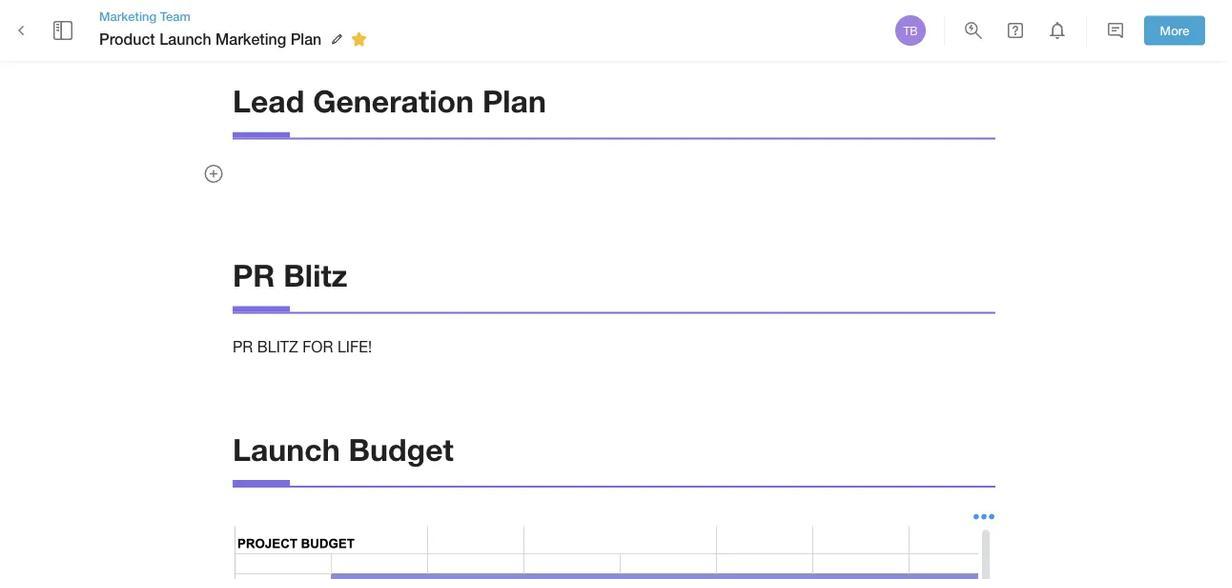 Task type: describe. For each thing, give the bounding box(es) containing it.
remove favorite image
[[347, 28, 370, 51]]

marketing team link
[[99, 8, 373, 25]]

lead generation plan
[[233, 83, 546, 119]]

marketing team
[[99, 8, 191, 23]]

budget
[[349, 431, 454, 468]]

0 vertical spatial marketing
[[99, 8, 157, 23]]

pr for pr blitz for life!
[[233, 339, 253, 356]]

more
[[1160, 23, 1190, 38]]

pr for pr blitz
[[233, 257, 275, 293]]

pr blitz for life!
[[233, 339, 372, 356]]

launch budget
[[233, 431, 454, 468]]

tb
[[904, 24, 918, 37]]

product
[[99, 30, 155, 48]]

1 vertical spatial plan
[[483, 83, 546, 119]]

for
[[303, 339, 333, 356]]

blitz
[[284, 257, 347, 293]]

pr blitz
[[233, 257, 347, 293]]

team
[[160, 8, 191, 23]]



Task type: locate. For each thing, give the bounding box(es) containing it.
life!
[[338, 339, 372, 356]]

0 horizontal spatial marketing
[[99, 8, 157, 23]]

marketing
[[99, 8, 157, 23], [216, 30, 286, 48]]

1 vertical spatial pr
[[233, 339, 253, 356]]

0 vertical spatial pr
[[233, 257, 275, 293]]

1 horizontal spatial launch
[[233, 431, 340, 468]]

lead
[[233, 83, 305, 119]]

0 horizontal spatial launch
[[159, 30, 211, 48]]

0 horizontal spatial plan
[[291, 30, 322, 48]]

pr left blitz on the left of the page
[[233, 257, 275, 293]]

marketing down marketing team link
[[216, 30, 286, 48]]

0 vertical spatial launch
[[159, 30, 211, 48]]

0 vertical spatial plan
[[291, 30, 322, 48]]

1 vertical spatial launch
[[233, 431, 340, 468]]

1 vertical spatial marketing
[[216, 30, 286, 48]]

generation
[[313, 83, 474, 119]]

tb button
[[893, 12, 929, 49]]

blitz
[[257, 339, 298, 356]]

pr left blitz
[[233, 339, 253, 356]]

plan
[[291, 30, 322, 48], [483, 83, 546, 119]]

1 pr from the top
[[233, 257, 275, 293]]

2 pr from the top
[[233, 339, 253, 356]]

more button
[[1145, 16, 1206, 45]]

marketing up product
[[99, 8, 157, 23]]

pr
[[233, 257, 275, 293], [233, 339, 253, 356]]

1 horizontal spatial marketing
[[216, 30, 286, 48]]

product launch marketing plan
[[99, 30, 322, 48]]

launch
[[159, 30, 211, 48], [233, 431, 340, 468]]

1 horizontal spatial plan
[[483, 83, 546, 119]]



Task type: vqa. For each thing, say whether or not it's contained in the screenshot.
The Launch Budget
yes



